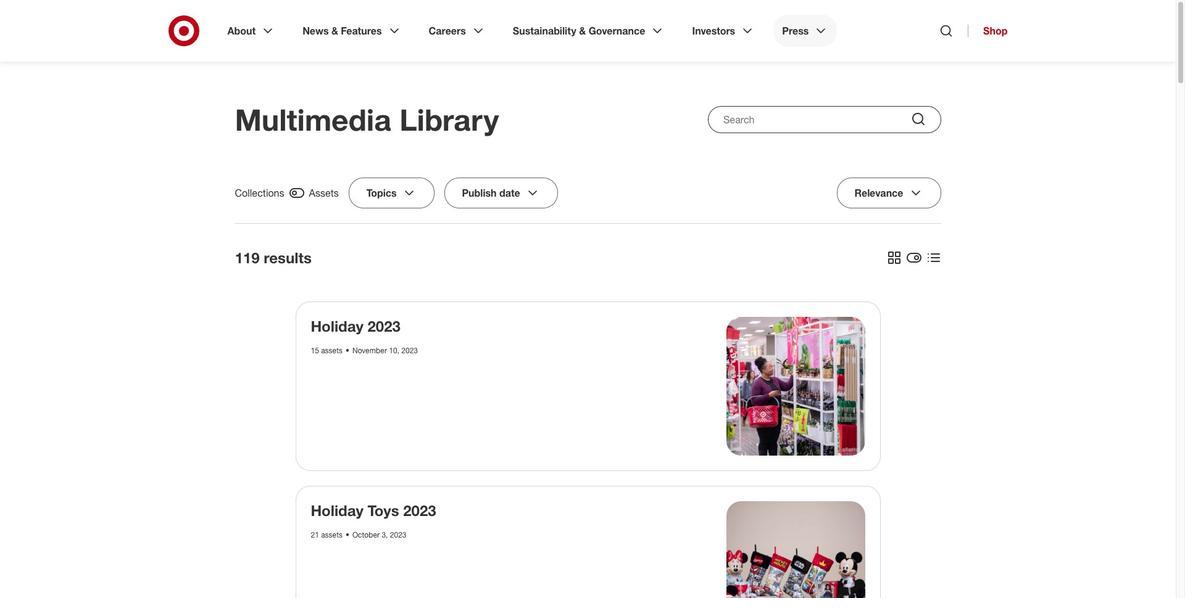 Task type: locate. For each thing, give the bounding box(es) containing it.
15
[[311, 346, 319, 356]]

november 10, 2023
[[352, 346, 418, 356]]

& right news
[[331, 25, 338, 37]]

2 & from the left
[[579, 25, 586, 37]]

holiday for holiday 2023
[[311, 317, 363, 336]]

holiday for holiday toys 2023
[[311, 502, 363, 520]]

careers link
[[420, 15, 494, 47]]

holiday up 21 assets
[[311, 502, 363, 520]]

0 vertical spatial assets
[[321, 346, 343, 356]]

assets for holiday toys 2023
[[321, 531, 343, 540]]

None checkbox
[[887, 249, 941, 267]]

sustainability & governance link
[[504, 15, 674, 47]]

press
[[782, 25, 809, 37]]

Search search field
[[708, 106, 941, 133]]

holiday toys 2023 link
[[311, 502, 436, 520]]

about link
[[219, 15, 284, 47]]

2 holiday from the top
[[311, 502, 363, 520]]

october 3, 2023
[[352, 531, 406, 540]]

& for news
[[331, 25, 338, 37]]

1 horizontal spatial &
[[579, 25, 586, 37]]

1 holiday from the top
[[311, 317, 363, 336]]

2023 right the 3,
[[390, 531, 406, 540]]

publish date button
[[444, 178, 558, 209]]

assets right 15
[[321, 346, 343, 356]]

Relevance field
[[837, 178, 941, 209]]

119
[[235, 249, 260, 267]]

& inside news & features link
[[331, 25, 338, 37]]

&
[[331, 25, 338, 37], [579, 25, 586, 37]]

2023 right toys
[[403, 502, 436, 520]]

investors link
[[684, 15, 764, 47]]

2023 for toys
[[403, 502, 436, 520]]

0 horizontal spatial &
[[331, 25, 338, 37]]

news
[[303, 25, 329, 37]]

holiday
[[311, 317, 363, 336], [311, 502, 363, 520]]

multimedia library
[[235, 102, 499, 138]]

2023
[[368, 317, 401, 336], [401, 346, 418, 356], [403, 502, 436, 520], [390, 531, 406, 540]]

10,
[[389, 346, 399, 356]]

press link
[[774, 15, 837, 47]]

a guest carrying a red target basket browses colorful holiday displays. image
[[727, 317, 865, 456]]

2023 up the november 10, 2023
[[368, 317, 401, 336]]

holiday toys 2023
[[311, 502, 436, 520]]

toys
[[368, 502, 399, 520]]

results
[[264, 249, 312, 267]]

1 assets from the top
[[321, 346, 343, 356]]

2023 for 3,
[[390, 531, 406, 540]]

library
[[399, 102, 499, 138]]

2 assets from the top
[[321, 531, 343, 540]]

1 vertical spatial holiday
[[311, 502, 363, 520]]

None checkbox
[[235, 185, 339, 201]]

0 vertical spatial holiday
[[311, 317, 363, 336]]

21
[[311, 531, 319, 540]]

features
[[341, 25, 382, 37]]

assets right 21
[[321, 531, 343, 540]]

assets
[[321, 346, 343, 356], [321, 531, 343, 540]]

1 vertical spatial assets
[[321, 531, 343, 540]]

2023 right 10,
[[401, 346, 418, 356]]

publish
[[462, 187, 497, 199]]

1 & from the left
[[331, 25, 338, 37]]

relevance
[[855, 187, 903, 199]]

& inside the sustainability & governance link
[[579, 25, 586, 37]]

holiday up 15 assets
[[311, 317, 363, 336]]

shop link
[[968, 25, 1008, 37]]

& left "governance"
[[579, 25, 586, 37]]

119 results
[[235, 249, 312, 267]]



Task type: vqa. For each thing, say whether or not it's contained in the screenshot.
find
no



Task type: describe. For each thing, give the bounding box(es) containing it.
about
[[227, 25, 256, 37]]

publish date
[[462, 187, 520, 199]]

assets for holiday 2023
[[321, 346, 343, 356]]

& for sustainability
[[579, 25, 586, 37]]

sustainability & governance
[[513, 25, 645, 37]]

checked image
[[289, 186, 304, 201]]

2023 for 10,
[[401, 346, 418, 356]]

holiday 2023 link
[[311, 317, 401, 336]]

21 assets
[[311, 531, 343, 540]]

collections
[[235, 187, 284, 199]]

assets
[[309, 187, 339, 199]]

investors
[[692, 25, 735, 37]]

a group layout of disney-themed christmas gifts including stockings, pillows and more. image
[[727, 502, 865, 599]]

sustainability
[[513, 25, 576, 37]]

3,
[[382, 531, 388, 540]]

november
[[352, 346, 387, 356]]

october
[[352, 531, 380, 540]]

unchecked image
[[906, 251, 921, 265]]

news & features link
[[294, 15, 410, 47]]

topics
[[366, 187, 397, 199]]

careers
[[429, 25, 466, 37]]

date
[[499, 187, 520, 199]]

15 assets
[[311, 346, 343, 356]]

topics button
[[349, 178, 434, 209]]

shop
[[983, 25, 1008, 37]]

governance
[[589, 25, 645, 37]]

news & features
[[303, 25, 382, 37]]

holiday 2023
[[311, 317, 401, 336]]

multimedia
[[235, 102, 391, 138]]



